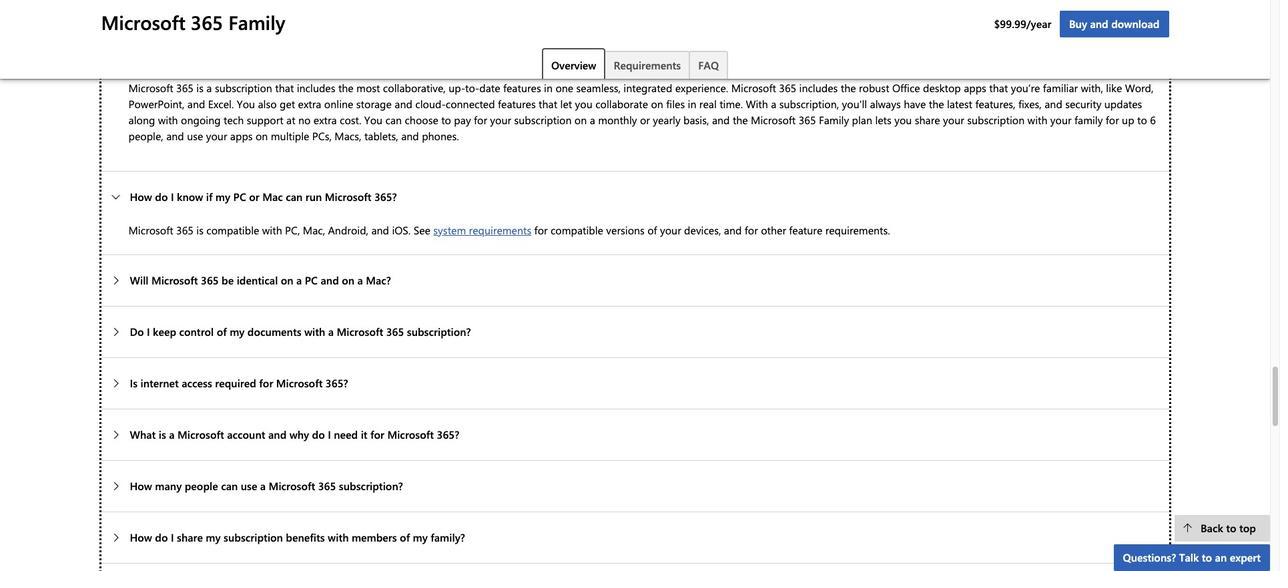 Task type: locate. For each thing, give the bounding box(es) containing it.
subscription down features,
[[968, 113, 1025, 127]]

1 compatible from the left
[[207, 223, 259, 237]]

download
[[1112, 17, 1160, 31]]

is down the know
[[197, 223, 204, 237]]

0 vertical spatial apps
[[605, 12, 628, 26]]

up
[[1123, 113, 1135, 127]]

with
[[158, 113, 178, 127], [1028, 113, 1048, 127], [262, 223, 282, 237], [305, 325, 325, 339], [328, 530, 349, 544]]

for left up
[[1106, 113, 1120, 127]]

people,
[[129, 129, 163, 143]]

1 horizontal spatial one
[[647, 12, 665, 26]]

0 horizontal spatial subscription?
[[339, 479, 403, 493]]

a right documents
[[328, 325, 334, 339]]

365
[[191, 9, 223, 35], [176, 81, 194, 95], [780, 81, 797, 95], [799, 113, 816, 127], [176, 223, 194, 237], [201, 273, 219, 287], [386, 325, 404, 339], [318, 479, 336, 493]]

0 horizontal spatial it
[[361, 428, 368, 442]]

compatible left 'versions'
[[551, 223, 604, 237]]

at inside office 2021 is sold as a one-time purchase, which means you pay a single, up-front cost to get office apps for one computer. one-time purchases are available for both pcs and macs. however, there are no upgrade options, which means if you plan to upgrade to the next major release, you'll have to buy it at full price.
[[559, 28, 568, 42]]

1 horizontal spatial or
[[640, 113, 650, 127]]

1 how from the top
[[130, 190, 152, 204]]

a up release,
[[437, 12, 443, 26]]

pay down connected
[[454, 113, 471, 127]]

0 vertical spatial features
[[504, 81, 541, 95]]

a
[[231, 12, 236, 26], [437, 12, 443, 26], [207, 81, 212, 95], [771, 97, 777, 111], [590, 113, 596, 127], [297, 273, 302, 287], [358, 273, 363, 287], [328, 325, 334, 339], [169, 428, 175, 442], [260, 479, 266, 493]]

of right members
[[400, 530, 410, 544]]

to right cost
[[543, 12, 553, 26]]

0 vertical spatial it
[[550, 28, 556, 42]]

you'll inside office 2021 is sold as a one-time purchase, which means you pay a single, up-front cost to get office apps for one computer. one-time purchases are available for both pcs and macs. however, there are no upgrade options, which means if you plan to upgrade to the next major release, you'll have to buy it at full price.
[[464, 28, 489, 42]]

1 horizontal spatial 365?
[[375, 190, 397, 204]]

access
[[182, 376, 212, 390]]

1 horizontal spatial you'll
[[842, 97, 868, 111]]

a left mac?
[[358, 273, 363, 287]]

0 vertical spatial plan
[[263, 28, 283, 42]]

extra
[[298, 97, 322, 111], [314, 113, 337, 127]]

is for compatible
[[197, 223, 204, 237]]

extra up pcs,
[[314, 113, 337, 127]]

1 horizontal spatial you
[[365, 113, 383, 127]]

0 horizontal spatial one
[[556, 81, 574, 95]]

microsoft right will
[[152, 273, 198, 287]]

0 horizontal spatial pc
[[233, 190, 246, 204]]

i down many
[[171, 530, 174, 544]]

and down familiar at the right top
[[1045, 97, 1063, 111]]

1 vertical spatial do
[[312, 428, 325, 442]]

1 vertical spatial at
[[287, 113, 296, 127]]

are right there at the right top of the page
[[1065, 12, 1079, 26]]

0 vertical spatial at
[[559, 28, 568, 42]]

apps up the latest
[[964, 81, 987, 95]]

that up features,
[[990, 81, 1009, 95]]

1 vertical spatial share
[[177, 530, 203, 544]]

overview link
[[542, 48, 606, 80]]

up- up connected
[[449, 81, 466, 95]]

can inside how do i know if my pc or mac can run microsoft 365? dropdown button
[[286, 190, 303, 204]]

1 horizontal spatial that
[[539, 97, 558, 111]]

1 vertical spatial pay
[[454, 113, 471, 127]]

a left monthly
[[590, 113, 596, 127]]

your
[[490, 113, 512, 127], [944, 113, 965, 127], [1051, 113, 1072, 127], [206, 129, 227, 143], [660, 223, 682, 237]]

microsoft inside do i keep control of my documents with a microsoft 365 subscription? dropdown button
[[337, 325, 383, 339]]

2 vertical spatial apps
[[230, 129, 253, 143]]

in left real
[[688, 97, 697, 111]]

will
[[130, 273, 149, 287]]

or left yearly
[[640, 113, 650, 127]]

overview
[[552, 58, 597, 72]]

in
[[544, 81, 553, 95], [688, 97, 697, 111]]

or left mac
[[249, 190, 260, 204]]

2 vertical spatial how
[[130, 530, 152, 544]]

0 horizontal spatial can
[[221, 479, 238, 493]]

at
[[559, 28, 568, 42], [287, 113, 296, 127]]

share inside dropdown button
[[177, 530, 203, 544]]

no inside microsoft 365 is a subscription that includes the most collaborative, up-to-date features in one seamless, integrated experience. microsoft 365 includes the robust office desktop apps that you're familiar with, like word, powerpoint, and excel. you also get extra online storage and cloud-connected features that let you collaborate on files in real time. with a subscription, you'll always have the latest features, fixes, and security updates along with ongoing tech support at no extra cost. you can choose to pay for your subscription on a monthly or yearly basis, and the microsoft 365 family plan lets you share your subscription with your family for up to 6 people, and use your apps on multiple pcs, macs, tablets, and phones.
[[299, 113, 311, 127]]

cost.
[[340, 113, 362, 127]]

phones.
[[422, 129, 459, 143]]

it
[[550, 28, 556, 42], [361, 428, 368, 442]]

to inside dropdown button
[[1203, 550, 1213, 564]]

a inside dropdown button
[[328, 325, 334, 339]]

365 left be
[[201, 273, 219, 287]]

powerpoint,
[[129, 97, 185, 111]]

0 vertical spatial subscription?
[[407, 325, 471, 339]]

plan inside microsoft 365 is a subscription that includes the most collaborative, up-to-date features in one seamless, integrated experience. microsoft 365 includes the robust office desktop apps that you're familiar with, like word, powerpoint, and excel. you also get extra online storage and cloud-connected features that let you collaborate on files in real time. with a subscription, you'll always have the latest features, fixes, and security updates along with ongoing tech support at no extra cost. you can choose to pay for your subscription on a monthly or yearly basis, and the microsoft 365 family plan lets you share your subscription with your family for up to 6 people, and use your apps on multiple pcs, macs, tablets, and phones.
[[853, 113, 873, 127]]

full
[[571, 28, 586, 42]]

devices,
[[685, 223, 722, 237]]

how do i know if my pc or mac can run microsoft 365?
[[130, 190, 397, 204]]

1 vertical spatial pc
[[305, 273, 318, 287]]

and down "time."
[[712, 113, 730, 127]]

pc down mac, on the left top of the page
[[305, 273, 318, 287]]

2 includes from the left
[[800, 81, 838, 95]]

purchase,
[[285, 12, 330, 26]]

0 vertical spatial of
[[648, 223, 658, 237]]

0 vertical spatial do
[[155, 190, 168, 204]]

0 vertical spatial pc
[[233, 190, 246, 204]]

no right there at the right top of the page
[[1082, 12, 1095, 26]]

my down people
[[206, 530, 221, 544]]

1 horizontal spatial plan
[[853, 113, 873, 127]]

microsoft inside will microsoft 365 be identical on a pc and on a mac? dropdown button
[[152, 273, 198, 287]]

means down as
[[200, 28, 230, 42]]

and inside will microsoft 365 be identical on a pc and on a mac? dropdown button
[[321, 273, 339, 287]]

microsoft up why
[[276, 376, 323, 390]]

1 horizontal spatial subscription?
[[407, 325, 471, 339]]

of inside dropdown button
[[400, 530, 410, 544]]

2 horizontal spatial office
[[893, 81, 921, 95]]

time left purchase,
[[261, 12, 282, 26]]

i right do
[[147, 325, 150, 339]]

word,
[[1126, 81, 1154, 95]]

is inside office 2021 is sold as a one-time purchase, which means you pay a single, up-front cost to get office apps for one computer. one-time purchases are available for both pcs and macs. however, there are no upgrade options, which means if you plan to upgrade to the next major release, you'll have to buy it at full price.
[[185, 12, 192, 26]]

that up also
[[275, 81, 294, 95]]

many
[[155, 479, 182, 493]]

0 vertical spatial share
[[915, 113, 941, 127]]

1 horizontal spatial are
[[1065, 12, 1079, 26]]

1 horizontal spatial family
[[819, 113, 850, 127]]

1 horizontal spatial includes
[[800, 81, 838, 95]]

can inside how many people can use a microsoft 365 subscription? dropdown button
[[221, 479, 238, 493]]

is left sold
[[185, 12, 192, 26]]

0 vertical spatial have
[[492, 28, 514, 42]]

my left family?
[[413, 530, 428, 544]]

office 2021 is sold as a one-time purchase, which means you pay a single, up-front cost to get office apps for one computer. one-time purchases are available for both pcs and macs. however, there are no upgrade options, which means if you plan to upgrade to the next major release, you'll have to buy it at full price.
[[129, 12, 1137, 42]]

0 vertical spatial up-
[[479, 12, 495, 26]]

is right what
[[159, 428, 166, 442]]

to-
[[466, 81, 480, 95]]

1 horizontal spatial upgrade
[[1098, 12, 1137, 26]]

365 inside will microsoft 365 be identical on a pc and on a mac? dropdown button
[[201, 273, 219, 287]]

0 horizontal spatial get
[[280, 97, 295, 111]]

purchases
[[767, 12, 814, 26]]

0 horizontal spatial have
[[492, 28, 514, 42]]

of inside dropdown button
[[217, 325, 227, 339]]

is for sold
[[185, 12, 192, 26]]

can left run on the left of the page
[[286, 190, 303, 204]]

2 horizontal spatial 365?
[[437, 428, 460, 442]]

0 vertical spatial no
[[1082, 12, 1095, 26]]

buy
[[530, 28, 547, 42]]

2 horizontal spatial apps
[[964, 81, 987, 95]]

your down date
[[490, 113, 512, 127]]

my inside dropdown button
[[230, 325, 245, 339]]

system requirements link
[[434, 223, 532, 237]]

0 vertical spatial use
[[187, 129, 203, 143]]

for right required at the bottom
[[259, 376, 273, 390]]

how do i share my subscription benefits with members of my family?
[[130, 530, 465, 544]]

the left next
[[354, 28, 369, 42]]

microsoft right need on the bottom left of page
[[388, 428, 434, 442]]

at up multiple
[[287, 113, 296, 127]]

upgrade right buy
[[1098, 12, 1137, 26]]

apps up price.
[[605, 12, 628, 26]]

my
[[216, 190, 231, 204], [230, 325, 245, 339], [206, 530, 221, 544], [413, 530, 428, 544]]

up-
[[479, 12, 495, 26], [449, 81, 466, 95]]

1 horizontal spatial at
[[559, 28, 568, 42]]

microsoft up android,
[[325, 190, 372, 204]]

means up next
[[363, 12, 394, 26]]

integrated
[[624, 81, 673, 95]]

you'll inside microsoft 365 is a subscription that includes the most collaborative, up-to-date features in one seamless, integrated experience. microsoft 365 includes the robust office desktop apps that you're familiar with, like word, powerpoint, and excel. you also get extra online storage and cloud-connected features that let you collaborate on files in real time. with a subscription, you'll always have the latest features, fixes, and security updates along with ongoing tech support at no extra cost. you can choose to pay for your subscription on a monthly or yearly basis, and the microsoft 365 family plan lets you share your subscription with your family for up to 6 people, and use your apps on multiple pcs, macs, tablets, and phones.
[[842, 97, 868, 111]]

0 vertical spatial 365?
[[375, 190, 397, 204]]

microsoft inside how many people can use a microsoft 365 subscription? dropdown button
[[269, 479, 315, 493]]

how
[[130, 190, 152, 204], [130, 479, 152, 493], [130, 530, 152, 544]]

0 vertical spatial one
[[647, 12, 665, 26]]

do down many
[[155, 530, 168, 544]]

how for how do i share my subscription benefits with members of my family?
[[130, 530, 152, 544]]

and right pcs
[[940, 12, 958, 26]]

share inside microsoft 365 is a subscription that includes the most collaborative, up-to-date features in one seamless, integrated experience. microsoft 365 includes the robust office desktop apps that you're familiar with, like word, powerpoint, and excel. you also get extra online storage and cloud-connected features that let you collaborate on files in real time. with a subscription, you'll always have the latest features, fixes, and security updates along with ongoing tech support at no extra cost. you can choose to pay for your subscription on a monthly or yearly basis, and the microsoft 365 family plan lets you share your subscription with your family for up to 6 people, and use your apps on multiple pcs, macs, tablets, and phones.
[[915, 113, 941, 127]]

2 vertical spatial of
[[400, 530, 410, 544]]

0 horizontal spatial plan
[[263, 28, 283, 42]]

or
[[640, 113, 650, 127], [249, 190, 260, 204]]

is inside microsoft 365 is a subscription that includes the most collaborative, up-to-date features in one seamless, integrated experience. microsoft 365 includes the robust office desktop apps that you're familiar with, like word, powerpoint, and excel. you also get extra online storage and cloud-connected features that let you collaborate on files in real time. with a subscription, you'll always have the latest features, fixes, and security updates along with ongoing tech support at no extra cost. you can choose to pay for your subscription on a monthly or yearly basis, and the microsoft 365 family plan lets you share your subscription with your family for up to 6 people, and use your apps on multiple pcs, macs, tablets, and phones.
[[197, 81, 204, 95]]

for up the learn more about microsoft 365 family. tab list
[[631, 12, 644, 26]]

2 vertical spatial do
[[155, 530, 168, 544]]

need
[[334, 428, 358, 442]]

what is a microsoft account and why do i need it for microsoft 365? button
[[101, 410, 1170, 460]]

release,
[[426, 28, 461, 42]]

2021
[[159, 12, 182, 26]]

1 horizontal spatial no
[[1082, 12, 1095, 26]]

3 how from the top
[[130, 530, 152, 544]]

experience.
[[676, 81, 729, 95]]

0 vertical spatial means
[[363, 12, 394, 26]]

get
[[556, 12, 572, 26], [280, 97, 295, 111]]

have
[[492, 28, 514, 42], [904, 97, 927, 111]]

365 down need on the bottom left of page
[[318, 479, 336, 493]]

no up multiple
[[299, 113, 311, 127]]

for right requirements
[[535, 223, 548, 237]]

up- inside microsoft 365 is a subscription that includes the most collaborative, up-to-date features in one seamless, integrated experience. microsoft 365 includes the robust office desktop apps that you're familiar with, like word, powerpoint, and excel. you also get extra online storage and cloud-connected features that let you collaborate on files in real time. with a subscription, you'll always have the latest features, fixes, and security updates along with ongoing tech support at no extra cost. you can choose to pay for your subscription on a monthly or yearly basis, and the microsoft 365 family plan lets you share your subscription with your family for up to 6 people, and use your apps on multiple pcs, macs, tablets, and phones.
[[449, 81, 466, 95]]

my left documents
[[230, 325, 245, 339]]

to
[[543, 12, 553, 26], [286, 28, 296, 42], [341, 28, 351, 42], [517, 28, 527, 42], [442, 113, 451, 127], [1138, 113, 1148, 127], [1227, 521, 1237, 535], [1203, 550, 1213, 564]]

and right buy
[[1091, 17, 1109, 31]]

0 horizontal spatial 365?
[[326, 376, 348, 390]]

includes up online
[[297, 81, 336, 95]]

with,
[[1082, 81, 1104, 95]]

that
[[275, 81, 294, 95], [990, 81, 1009, 95], [539, 97, 558, 111]]

you're
[[1012, 81, 1041, 95]]

pay inside office 2021 is sold as a one-time purchase, which means you pay a single, up-front cost to get office apps for one computer. one-time purchases are available for both pcs and macs. however, there are no upgrade options, which means if you plan to upgrade to the next major release, you'll have to buy it at full price.
[[418, 12, 434, 26]]

of right 'versions'
[[648, 223, 658, 237]]

365 down mac?
[[386, 325, 404, 339]]

and left mac?
[[321, 273, 339, 287]]

0 horizontal spatial if
[[206, 190, 213, 204]]

1 vertical spatial up-
[[449, 81, 466, 95]]

get right also
[[280, 97, 295, 111]]

office up options,
[[129, 12, 156, 26]]

365 down the know
[[176, 223, 194, 237]]

subscription down let
[[515, 113, 572, 127]]

multiple
[[271, 129, 310, 143]]

1 vertical spatial extra
[[314, 113, 337, 127]]

includes up subscription,
[[800, 81, 838, 95]]

buy and download
[[1070, 17, 1160, 31]]

0 horizontal spatial that
[[275, 81, 294, 95]]

1 horizontal spatial which
[[333, 12, 360, 26]]

can
[[386, 113, 402, 127], [286, 190, 303, 204], [221, 479, 238, 493]]

2 how from the top
[[130, 479, 152, 493]]

1 vertical spatial family
[[819, 113, 850, 127]]

and
[[940, 12, 958, 26], [1091, 17, 1109, 31], [188, 97, 205, 111], [395, 97, 413, 111], [1045, 97, 1063, 111], [712, 113, 730, 127], [166, 129, 184, 143], [401, 129, 419, 143], [372, 223, 389, 237], [724, 223, 742, 237], [321, 273, 339, 287], [268, 428, 287, 442]]

plan
[[263, 28, 283, 42], [853, 113, 873, 127]]

microsoft inside how do i know if my pc or mac can run microsoft 365? dropdown button
[[325, 190, 372, 204]]

it right buy
[[550, 28, 556, 42]]

1 time from the left
[[261, 12, 282, 26]]

0 horizontal spatial time
[[261, 12, 282, 26]]

1 vertical spatial or
[[249, 190, 260, 204]]

0 horizontal spatial of
[[217, 325, 227, 339]]

it inside office 2021 is sold as a one-time purchase, which means you pay a single, up-front cost to get office apps for one computer. one-time purchases are available for both pcs and macs. however, there are no upgrade options, which means if you plan to upgrade to the next major release, you'll have to buy it at full price.
[[550, 28, 556, 42]]

to left the an
[[1203, 550, 1213, 564]]

$99.99/year
[[995, 17, 1052, 31]]

includes
[[297, 81, 336, 95], [800, 81, 838, 95]]

1 are from the left
[[817, 12, 832, 26]]

and left why
[[268, 428, 287, 442]]

means
[[363, 12, 394, 26], [200, 28, 230, 42]]

0 horizontal spatial upgrade
[[299, 28, 338, 42]]

with down "powerpoint,"
[[158, 113, 178, 127]]

2 vertical spatial 365?
[[437, 428, 460, 442]]

office up full
[[575, 12, 603, 26]]

tech
[[224, 113, 244, 127]]

0 horizontal spatial compatible
[[207, 223, 259, 237]]

have down the front
[[492, 28, 514, 42]]

apps
[[605, 12, 628, 26], [964, 81, 987, 95], [230, 129, 253, 143]]

what is a microsoft account and why do i need it for microsoft 365?
[[130, 428, 460, 442]]

2 vertical spatial can
[[221, 479, 238, 493]]

0 vertical spatial pay
[[418, 12, 434, 26]]

system
[[434, 223, 466, 237]]

0 horizontal spatial share
[[177, 530, 203, 544]]

will microsoft 365 be identical on a pc and on a mac?
[[130, 273, 391, 287]]

how for how do i know if my pc or mac can run microsoft 365?
[[130, 190, 152, 204]]

control
[[179, 325, 214, 339]]

1 vertical spatial of
[[217, 325, 227, 339]]

1 vertical spatial in
[[688, 97, 697, 111]]

upgrade
[[1098, 12, 1137, 26], [299, 28, 338, 42]]

how for how many people can use a microsoft 365 subscription?
[[130, 479, 152, 493]]

0 horizontal spatial use
[[187, 129, 203, 143]]

1 horizontal spatial pc
[[305, 273, 318, 287]]

mac?
[[366, 273, 391, 287]]

let
[[561, 97, 572, 111]]

0 vertical spatial you
[[237, 97, 255, 111]]

features right date
[[504, 81, 541, 95]]

1 horizontal spatial share
[[915, 113, 941, 127]]

learn more about microsoft 365 family. tab list
[[101, 48, 1170, 80]]

1 vertical spatial if
[[206, 190, 213, 204]]

1 horizontal spatial of
[[400, 530, 410, 544]]

do for my
[[155, 190, 168, 204]]

the
[[354, 28, 369, 42], [339, 81, 354, 95], [841, 81, 857, 95], [929, 97, 945, 111], [733, 113, 748, 127]]

0 vertical spatial or
[[640, 113, 650, 127]]

will microsoft 365 be identical on a pc and on a mac? button
[[101, 255, 1170, 306]]

subscription inside dropdown button
[[224, 530, 283, 544]]

back to top
[[1201, 521, 1257, 535]]

365?
[[375, 190, 397, 204], [326, 376, 348, 390], [437, 428, 460, 442]]

a right identical
[[297, 273, 302, 287]]

if down one-
[[233, 28, 239, 42]]

microsoft down what is a microsoft account and why do i need it for microsoft 365? on the left bottom of the page
[[269, 479, 315, 493]]

you
[[237, 97, 255, 111], [365, 113, 383, 127]]

is for a
[[197, 81, 204, 95]]

0 horizontal spatial no
[[299, 113, 311, 127]]

1 horizontal spatial use
[[241, 479, 257, 493]]

1 includes from the left
[[297, 81, 336, 95]]

1 vertical spatial you
[[365, 113, 383, 127]]

see
[[414, 223, 431, 237]]

family down subscription,
[[819, 113, 850, 127]]

0 vertical spatial extra
[[298, 97, 322, 111]]

1 vertical spatial how
[[130, 479, 152, 493]]

share down people
[[177, 530, 203, 544]]

along
[[129, 113, 155, 127]]

one
[[647, 12, 665, 26], [556, 81, 574, 95]]

which
[[333, 12, 360, 26], [169, 28, 197, 42]]

how many people can use a microsoft 365 subscription? button
[[101, 461, 1170, 512]]

1 horizontal spatial apps
[[605, 12, 628, 26]]

online
[[324, 97, 354, 111]]

share down desktop
[[915, 113, 941, 127]]

monthly
[[599, 113, 637, 127]]

do right why
[[312, 428, 325, 442]]

1 horizontal spatial up-
[[479, 12, 495, 26]]

1 vertical spatial you'll
[[842, 97, 868, 111]]

0 horizontal spatial includes
[[297, 81, 336, 95]]

you up tech
[[237, 97, 255, 111]]

1 horizontal spatial means
[[363, 12, 394, 26]]

and right devices,
[[724, 223, 742, 237]]

0 vertical spatial you'll
[[464, 28, 489, 42]]

365 up subscription,
[[780, 81, 797, 95]]

it right need on the bottom left of page
[[361, 428, 368, 442]]

requirements
[[469, 223, 532, 237]]

are left available
[[817, 12, 832, 26]]

0 horizontal spatial you'll
[[464, 28, 489, 42]]



Task type: describe. For each thing, give the bounding box(es) containing it.
use inside microsoft 365 is a subscription that includes the most collaborative, up-to-date features in one seamless, integrated experience. microsoft 365 includes the robust office desktop apps that you're familiar with, like word, powerpoint, and excel. you also get extra online storage and cloud-connected features that let you collaborate on files in real time. with a subscription, you'll always have the latest features, fixes, and security updates along with ongoing tech support at no extra cost. you can choose to pay for your subscription on a monthly or yearly basis, and the microsoft 365 family plan lets you share your subscription with your family for up to 6 people, and use your apps on multiple pcs, macs, tablets, and phones.
[[187, 129, 203, 143]]

and down collaborative,
[[395, 97, 413, 111]]

computer.
[[668, 12, 716, 26]]

an
[[1216, 550, 1228, 564]]

android,
[[328, 223, 369, 237]]

the left robust
[[841, 81, 857, 95]]

my right the know
[[216, 190, 231, 204]]

with left pc,
[[262, 223, 282, 237]]

tablets,
[[365, 129, 399, 143]]

pcs
[[920, 12, 937, 26]]

as
[[218, 12, 228, 26]]

microsoft left account
[[178, 428, 224, 442]]

i inside dropdown button
[[147, 325, 150, 339]]

desktop
[[924, 81, 962, 95]]

most
[[357, 81, 380, 95]]

1 vertical spatial which
[[169, 28, 197, 42]]

no inside office 2021 is sold as a one-time purchase, which means you pay a single, up-front cost to get office apps for one computer. one-time purchases are available for both pcs and macs. however, there are no upgrade options, which means if you plan to upgrade to the next major release, you'll have to buy it at full price.
[[1082, 12, 1095, 26]]

or inside dropdown button
[[249, 190, 260, 204]]

robust
[[859, 81, 890, 95]]

i left the know
[[171, 190, 174, 204]]

plan inside office 2021 is sold as a one-time purchase, which means you pay a single, up-front cost to get office apps for one computer. one-time purchases are available for both pcs and macs. however, there are no upgrade options, which means if you plan to upgrade to the next major release, you'll have to buy it at full price.
[[263, 28, 283, 42]]

is internet access required for microsoft 365? button
[[101, 358, 1170, 409]]

people
[[185, 479, 218, 493]]

do i keep control of my documents with a microsoft 365 subscription?
[[130, 325, 471, 339]]

collaborative,
[[383, 81, 446, 95]]

do for subscription
[[155, 530, 168, 544]]

storage
[[356, 97, 392, 111]]

family inside microsoft 365 is a subscription that includes the most collaborative, up-to-date features in one seamless, integrated experience. microsoft 365 includes the robust office desktop apps that you're familiar with, like word, powerpoint, and excel. you also get extra online storage and cloud-connected features that let you collaborate on files in real time. with a subscription, you'll always have the latest features, fixes, and security updates along with ongoing tech support at no extra cost. you can choose to pay for your subscription on a monthly or yearly basis, and the microsoft 365 family plan lets you share your subscription with your family for up to 6 people, and use your apps on multiple pcs, macs, tablets, and phones.
[[819, 113, 850, 127]]

price.
[[589, 28, 614, 42]]

ongoing
[[181, 113, 221, 127]]

2 time from the left
[[743, 12, 764, 26]]

use inside dropdown button
[[241, 479, 257, 493]]

up- inside office 2021 is sold as a one-time purchase, which means you pay a single, up-front cost to get office apps for one computer. one-time purchases are available for both pcs and macs. however, there are no upgrade options, which means if you plan to upgrade to the next major release, you'll have to buy it at full price.
[[479, 12, 495, 26]]

and inside office 2021 is sold as a one-time purchase, which means you pay a single, up-front cost to get office apps for one computer. one-time purchases are available for both pcs and macs. however, there are no upgrade options, which means if you plan to upgrade to the next major release, you'll have to buy it at full price.
[[940, 12, 958, 26]]

can inside microsoft 365 is a subscription that includes the most collaborative, up-to-date features in one seamless, integrated experience. microsoft 365 includes the robust office desktop apps that you're familiar with, like word, powerpoint, and excel. you also get extra online storage and cloud-connected features that let you collaborate on files in real time. with a subscription, you'll always have the latest features, fixes, and security updates along with ongoing tech support at no extra cost. you can choose to pay for your subscription on a monthly or yearly basis, and the microsoft 365 family plan lets you share your subscription with your family for up to 6 people, and use your apps on multiple pcs, macs, tablets, and phones.
[[386, 113, 402, 127]]

identical
[[237, 273, 278, 287]]

you right let
[[575, 97, 593, 111]]

available
[[834, 12, 876, 26]]

1 vertical spatial features
[[498, 97, 536, 111]]

one inside office 2021 is sold as a one-time purchase, which means you pay a single, up-front cost to get office apps for one computer. one-time purchases are available for both pcs and macs. however, there are no upgrade options, which means if you plan to upgrade to the next major release, you'll have to buy it at full price.
[[647, 12, 665, 26]]

2 horizontal spatial that
[[990, 81, 1009, 95]]

to up phones.
[[442, 113, 451, 127]]

microsoft 365 is compatible with pc, mac, android, and ios. see system requirements for compatible versions of your devices, and for other feature requirements.
[[129, 223, 891, 237]]

versions
[[607, 223, 645, 237]]

for right need on the bottom left of page
[[371, 428, 385, 442]]

have inside microsoft 365 is a subscription that includes the most collaborative, up-to-date features in one seamless, integrated experience. microsoft 365 includes the robust office desktop apps that you're familiar with, like word, powerpoint, and excel. you also get extra online storage and cloud-connected features that let you collaborate on files in real time. with a subscription, you'll always have the latest features, fixes, and security updates along with ongoing tech support at no extra cost. you can choose to pay for your subscription on a monthly or yearly basis, and the microsoft 365 family plan lets you share your subscription with your family for up to 6 people, and use your apps on multiple pcs, macs, tablets, and phones.
[[904, 97, 927, 111]]

run
[[306, 190, 322, 204]]

macs.
[[961, 12, 987, 26]]

do i keep control of my documents with a microsoft 365 subscription? button
[[101, 307, 1170, 357]]

subscription? inside how many people can use a microsoft 365 subscription? dropdown button
[[339, 479, 403, 493]]

with down fixes,
[[1028, 113, 1048, 127]]

a right with
[[771, 97, 777, 111]]

how do i know if my pc or mac can run microsoft 365? button
[[101, 172, 1170, 223]]

for left both
[[878, 12, 892, 26]]

microsoft inside is internet access required for microsoft 365? dropdown button
[[276, 376, 323, 390]]

connected
[[446, 97, 495, 111]]

and inside what is a microsoft account and why do i need it for microsoft 365? dropdown button
[[268, 428, 287, 442]]

microsoft up "powerpoint,"
[[129, 81, 173, 95]]

have inside office 2021 is sold as a one-time purchase, which means you pay a single, up-front cost to get office apps for one computer. one-time purchases are available for both pcs and macs. however, there are no upgrade options, which means if you plan to upgrade to the next major release, you'll have to buy it at full price.
[[492, 28, 514, 42]]

the down "time."
[[733, 113, 748, 127]]

lets
[[876, 113, 892, 127]]

your down ongoing
[[206, 129, 227, 143]]

to left next
[[341, 28, 351, 42]]

365 right 2021
[[191, 9, 223, 35]]

on down support
[[256, 129, 268, 143]]

front
[[495, 12, 518, 26]]

if inside office 2021 is sold as a one-time purchase, which means you pay a single, up-front cost to get office apps for one computer. one-time purchases are available for both pcs and macs. however, there are no upgrade options, which means if you plan to upgrade to the next major release, you'll have to buy it at full price.
[[233, 28, 239, 42]]

date
[[480, 81, 501, 95]]

subscription? inside do i keep control of my documents with a microsoft 365 subscription? dropdown button
[[407, 325, 471, 339]]

faq
[[699, 58, 719, 72]]

microsoft up with
[[732, 81, 777, 95]]

fixes,
[[1019, 97, 1042, 111]]

2 compatible from the left
[[551, 223, 604, 237]]

0 vertical spatial which
[[333, 12, 360, 26]]

with inside dropdown button
[[328, 530, 349, 544]]

expert
[[1231, 550, 1262, 564]]

one inside microsoft 365 is a subscription that includes the most collaborative, up-to-date features in one seamless, integrated experience. microsoft 365 includes the robust office desktop apps that you're familiar with, like word, powerpoint, and excel. you also get extra online storage and cloud-connected features that let you collaborate on files in real time. with a subscription, you'll always have the latest features, fixes, and security updates along with ongoing tech support at no extra cost. you can choose to pay for your subscription on a monthly or yearly basis, and the microsoft 365 family plan lets you share your subscription with your family for up to 6 people, and use your apps on multiple pcs, macs, tablets, and phones.
[[556, 81, 574, 95]]

you right lets
[[895, 113, 913, 127]]

do
[[130, 325, 144, 339]]

a right what
[[169, 428, 175, 442]]

microsoft down with
[[751, 113, 796, 127]]

6
[[1151, 113, 1157, 127]]

1 horizontal spatial office
[[575, 12, 603, 26]]

subscription up excel.
[[215, 81, 272, 95]]

faq link
[[689, 51, 729, 79]]

at inside microsoft 365 is a subscription that includes the most collaborative, up-to-date features in one seamless, integrated experience. microsoft 365 includes the robust office desktop apps that you're familiar with, like word, powerpoint, and excel. you also get extra online storage and cloud-connected features that let you collaborate on files in real time. with a subscription, you'll always have the latest features, fixes, and security updates along with ongoing tech support at no extra cost. you can choose to pay for your subscription on a monthly or yearly basis, and the microsoft 365 family plan lets you share your subscription with your family for up to 6 people, and use your apps on multiple pcs, macs, tablets, and phones.
[[287, 113, 296, 127]]

0 horizontal spatial family
[[229, 9, 285, 35]]

questions? talk to an expert
[[1124, 550, 1262, 564]]

and left ios.
[[372, 223, 389, 237]]

ios.
[[392, 223, 411, 237]]

0 horizontal spatial apps
[[230, 129, 253, 143]]

keep
[[153, 325, 176, 339]]

questions?
[[1124, 550, 1177, 564]]

and down choose
[[401, 129, 419, 143]]

like
[[1107, 81, 1123, 95]]

to down purchase,
[[286, 28, 296, 42]]

i left need on the bottom left of page
[[328, 428, 331, 442]]

why
[[290, 428, 309, 442]]

talk
[[1180, 550, 1200, 564]]

0 horizontal spatial office
[[129, 12, 156, 26]]

benefits
[[286, 530, 325, 544]]

you up major
[[397, 12, 415, 26]]

latest
[[948, 97, 973, 111]]

on left mac?
[[342, 273, 355, 287]]

single,
[[446, 12, 476, 26]]

back
[[1201, 521, 1224, 535]]

your left devices,
[[660, 223, 682, 237]]

family
[[1075, 113, 1104, 127]]

1 vertical spatial apps
[[964, 81, 987, 95]]

back to top link
[[1175, 515, 1271, 542]]

get inside microsoft 365 is a subscription that includes the most collaborative, up-to-date features in one seamless, integrated experience. microsoft 365 includes the robust office desktop apps that you're familiar with, like word, powerpoint, and excel. you also get extra online storage and cloud-connected features that let you collaborate on files in real time. with a subscription, you'll always have the latest features, fixes, and security updates along with ongoing tech support at no extra cost. you can choose to pay for your subscription on a monthly or yearly basis, and the microsoft 365 family plan lets you share your subscription with your family for up to 6 people, and use your apps on multiple pcs, macs, tablets, and phones.
[[280, 97, 295, 111]]

what
[[130, 428, 156, 442]]

and up ongoing
[[188, 97, 205, 111]]

to left buy
[[517, 28, 527, 42]]

if inside dropdown button
[[206, 190, 213, 204]]

get inside office 2021 is sold as a one-time purchase, which means you pay a single, up-front cost to get office apps for one computer. one-time purchases are available for both pcs and macs. however, there are no upgrade options, which means if you plan to upgrade to the next major release, you'll have to buy it at full price.
[[556, 12, 572, 26]]

buy
[[1070, 17, 1088, 31]]

365 inside how many people can use a microsoft 365 subscription? dropdown button
[[318, 479, 336, 493]]

a right as
[[231, 12, 236, 26]]

apps inside office 2021 is sold as a one-time purchase, which means you pay a single, up-front cost to get office apps for one computer. one-time purchases are available for both pcs and macs. however, there are no upgrade options, which means if you plan to upgrade to the next major release, you'll have to buy it at full price.
[[605, 12, 628, 26]]

pcs,
[[312, 129, 332, 143]]

office inside microsoft 365 is a subscription that includes the most collaborative, up-to-date features in one seamless, integrated experience. microsoft 365 includes the robust office desktop apps that you're familiar with, like word, powerpoint, and excel. you also get extra online storage and cloud-connected features that let you collaborate on files in real time. with a subscription, you'll always have the latest features, fixes, and security updates along with ongoing tech support at no extra cost. you can choose to pay for your subscription on a monthly or yearly basis, and the microsoft 365 family plan lets you share your subscription with your family for up to 6 people, and use your apps on multiple pcs, macs, tablets, and phones.
[[893, 81, 921, 95]]

1 horizontal spatial in
[[688, 97, 697, 111]]

the inside office 2021 is sold as a one-time purchase, which means you pay a single, up-front cost to get office apps for one computer. one-time purchases are available for both pcs and macs. however, there are no upgrade options, which means if you plan to upgrade to the next major release, you'll have to buy it at full price.
[[354, 28, 369, 42]]

1 vertical spatial means
[[200, 28, 230, 42]]

account
[[227, 428, 265, 442]]

updates
[[1105, 97, 1143, 111]]

buy and download button
[[1060, 11, 1170, 37]]

security
[[1066, 97, 1102, 111]]

requirements
[[614, 58, 681, 72]]

0 vertical spatial upgrade
[[1098, 12, 1137, 26]]

your down the latest
[[944, 113, 965, 127]]

one-
[[719, 12, 743, 26]]

both
[[895, 12, 917, 26]]

the down desktop
[[929, 97, 945, 111]]

to left top
[[1227, 521, 1237, 535]]

sold
[[195, 12, 215, 26]]

for left other
[[745, 223, 759, 237]]

collaborate
[[596, 97, 649, 111]]

top
[[1240, 521, 1257, 535]]

the up online
[[339, 81, 354, 95]]

is internet access required for microsoft 365?
[[130, 376, 348, 390]]

on left files
[[651, 97, 664, 111]]

0 vertical spatial in
[[544, 81, 553, 95]]

is inside dropdown button
[[159, 428, 166, 442]]

for down connected
[[474, 113, 488, 127]]

microsoft left sold
[[101, 9, 186, 35]]

real
[[700, 97, 717, 111]]

and right people,
[[166, 129, 184, 143]]

always
[[871, 97, 901, 111]]

pay inside microsoft 365 is a subscription that includes the most collaborative, up-to-date features in one seamless, integrated experience. microsoft 365 includes the robust office desktop apps that you're familiar with, like word, powerpoint, and excel. you also get extra online storage and cloud-connected features that let you collaborate on files in real time. with a subscription, you'll always have the latest features, fixes, and security updates along with ongoing tech support at no extra cost. you can choose to pay for your subscription on a monthly or yearly basis, and the microsoft 365 family plan lets you share your subscription with your family for up to 6 people, and use your apps on multiple pcs, macs, tablets, and phones.
[[454, 113, 471, 127]]

microsoft up will
[[129, 223, 173, 237]]

also
[[258, 97, 277, 111]]

internet
[[141, 376, 179, 390]]

to left 6
[[1138, 113, 1148, 127]]

1 vertical spatial 365?
[[326, 376, 348, 390]]

0 horizontal spatial you
[[237, 97, 255, 111]]

choose
[[405, 113, 439, 127]]

a down account
[[260, 479, 266, 493]]

macs,
[[335, 129, 362, 143]]

on right identical
[[281, 273, 294, 287]]

with
[[746, 97, 769, 111]]

it inside dropdown button
[[361, 428, 368, 442]]

365 up "powerpoint,"
[[176, 81, 194, 95]]

2 horizontal spatial of
[[648, 223, 658, 237]]

and inside the buy and download "button"
[[1091, 17, 1109, 31]]

your down security
[[1051, 113, 1072, 127]]

365 down subscription,
[[799, 113, 816, 127]]

a up excel.
[[207, 81, 212, 95]]

next
[[372, 28, 392, 42]]

on down seamless, at top
[[575, 113, 587, 127]]

2 are from the left
[[1065, 12, 1079, 26]]

365 inside do i keep control of my documents with a microsoft 365 subscription? dropdown button
[[386, 325, 404, 339]]

know
[[177, 190, 203, 204]]

you down one-
[[242, 28, 260, 42]]

familiar
[[1044, 81, 1079, 95]]

with inside dropdown button
[[305, 325, 325, 339]]

however,
[[990, 12, 1034, 26]]

or inside microsoft 365 is a subscription that includes the most collaborative, up-to-date features in one seamless, integrated experience. microsoft 365 includes the robust office desktop apps that you're familiar with, like word, powerpoint, and excel. you also get extra online storage and cloud-connected features that let you collaborate on files in real time. with a subscription, you'll always have the latest features, fixes, and security updates along with ongoing tech support at no extra cost. you can choose to pay for your subscription on a monthly or yearly basis, and the microsoft 365 family plan lets you share your subscription with your family for up to 6 people, and use your apps on multiple pcs, macs, tablets, and phones.
[[640, 113, 650, 127]]



Task type: vqa. For each thing, say whether or not it's contained in the screenshot.
"and" in the 'Work with anyone Share your documents with anyone and work together in real-time.'
no



